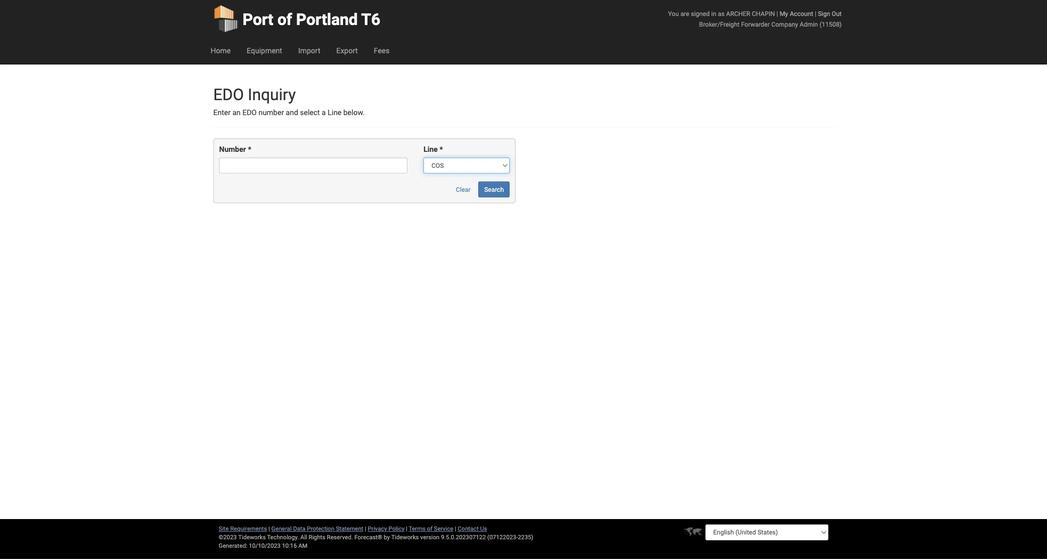 Task type: locate. For each thing, give the bounding box(es) containing it.
out
[[832, 10, 842, 17]]

generated:
[[219, 542, 248, 549]]

my account link
[[780, 10, 814, 17]]

site
[[219, 525, 229, 532]]

statement
[[336, 525, 364, 532]]

1 vertical spatial edo
[[243, 108, 257, 117]]

general data protection statement link
[[272, 525, 364, 532]]

1 horizontal spatial line
[[424, 145, 438, 154]]

0 vertical spatial line
[[328, 108, 342, 117]]

export button
[[329, 37, 366, 64]]

service
[[434, 525, 454, 532]]

10:16
[[282, 542, 297, 549]]

edo inquiry enter an edo number and select a line below.
[[213, 85, 365, 117]]

0 horizontal spatial of
[[278, 10, 292, 29]]

| left the sign
[[815, 10, 817, 17]]

signed
[[691, 10, 710, 17]]

edo right "an" on the left of the page
[[243, 108, 257, 117]]

1 vertical spatial of
[[427, 525, 433, 532]]

of up version
[[427, 525, 433, 532]]

broker/freight
[[700, 21, 740, 28]]

data
[[293, 525, 306, 532]]

(11508)
[[820, 21, 842, 28]]

a
[[322, 108, 326, 117]]

| left "my"
[[777, 10, 779, 17]]

contact
[[458, 525, 479, 532]]

import button
[[290, 37, 329, 64]]

number *
[[219, 145, 251, 154]]

clear
[[456, 186, 471, 193]]

equipment button
[[239, 37, 290, 64]]

fees button
[[366, 37, 398, 64]]

archer
[[727, 10, 751, 17]]

line
[[328, 108, 342, 117], [424, 145, 438, 154]]

1 * from the left
[[248, 145, 251, 154]]

equipment
[[247, 46, 282, 55]]

number
[[259, 108, 284, 117]]

0 horizontal spatial line
[[328, 108, 342, 117]]

privacy policy link
[[368, 525, 405, 532]]

sign
[[818, 10, 831, 17]]

| up forecast®
[[365, 525, 367, 532]]

are
[[681, 10, 690, 17]]

search button
[[479, 181, 510, 197]]

0 vertical spatial of
[[278, 10, 292, 29]]

edo up enter
[[213, 85, 244, 104]]

enter
[[213, 108, 231, 117]]

of right port
[[278, 10, 292, 29]]

0 horizontal spatial *
[[248, 145, 251, 154]]

portland
[[296, 10, 358, 29]]

*
[[248, 145, 251, 154], [440, 145, 443, 154]]

home
[[211, 46, 231, 55]]

port
[[243, 10, 274, 29]]

home button
[[203, 37, 239, 64]]

contact us link
[[458, 525, 487, 532]]

forwarder
[[742, 21, 770, 28]]

import
[[298, 46, 321, 55]]

my
[[780, 10, 789, 17]]

us
[[480, 525, 487, 532]]

search
[[485, 186, 504, 193]]

below.
[[344, 108, 365, 117]]

as
[[718, 10, 725, 17]]

inquiry
[[248, 85, 296, 104]]

forecast®
[[355, 534, 383, 541]]

|
[[777, 10, 779, 17], [815, 10, 817, 17], [269, 525, 270, 532], [365, 525, 367, 532], [406, 525, 408, 532], [455, 525, 457, 532]]

and
[[286, 108, 298, 117]]

line inside edo inquiry enter an edo number and select a line below.
[[328, 108, 342, 117]]

2 * from the left
[[440, 145, 443, 154]]

9.5.0.202307122
[[441, 534, 486, 541]]

rights
[[309, 534, 326, 541]]

port of portland t6
[[243, 10, 381, 29]]

of
[[278, 10, 292, 29], [427, 525, 433, 532]]

1 horizontal spatial of
[[427, 525, 433, 532]]

sign out link
[[818, 10, 842, 17]]

terms
[[409, 525, 426, 532]]

1 horizontal spatial *
[[440, 145, 443, 154]]

edo
[[213, 85, 244, 104], [243, 108, 257, 117]]



Task type: describe. For each thing, give the bounding box(es) containing it.
export
[[337, 46, 358, 55]]

site requirements link
[[219, 525, 267, 532]]

©2023 tideworks
[[219, 534, 266, 541]]

select
[[300, 108, 320, 117]]

by
[[384, 534, 390, 541]]

you are signed in as archer chapin | my account | sign out broker/freight forwarder company admin (11508)
[[669, 10, 842, 28]]

an
[[233, 108, 241, 117]]

admin
[[800, 21, 819, 28]]

of inside site requirements | general data protection statement | privacy policy | terms of service | contact us ©2023 tideworks technology. all rights reserved. forecast® by tideworks version 9.5.0.202307122 (07122023-2235) generated: 10/10/2023 10:16 am
[[427, 525, 433, 532]]

10/10/2023
[[249, 542, 281, 549]]

in
[[712, 10, 717, 17]]

protection
[[307, 525, 335, 532]]

fees
[[374, 46, 390, 55]]

* for line *
[[440, 145, 443, 154]]

general
[[272, 525, 292, 532]]

site requirements | general data protection statement | privacy policy | terms of service | contact us ©2023 tideworks technology. all rights reserved. forecast® by tideworks version 9.5.0.202307122 (07122023-2235) generated: 10/10/2023 10:16 am
[[219, 525, 534, 549]]

Number * text field
[[219, 157, 408, 173]]

1 vertical spatial line
[[424, 145, 438, 154]]

clear button
[[450, 181, 477, 197]]

number
[[219, 145, 246, 154]]

port of portland t6 link
[[213, 0, 381, 37]]

terms of service link
[[409, 525, 454, 532]]

tideworks
[[392, 534, 419, 541]]

2235)
[[518, 534, 534, 541]]

all
[[301, 534, 307, 541]]

am
[[299, 542, 308, 549]]

| left general
[[269, 525, 270, 532]]

technology.
[[267, 534, 299, 541]]

chapin
[[752, 10, 776, 17]]

* for number *
[[248, 145, 251, 154]]

| up "9.5.0.202307122"
[[455, 525, 457, 532]]

0 vertical spatial edo
[[213, 85, 244, 104]]

(07122023-
[[488, 534, 518, 541]]

account
[[790, 10, 814, 17]]

reserved.
[[327, 534, 353, 541]]

company
[[772, 21, 799, 28]]

t6
[[362, 10, 381, 29]]

you
[[669, 10, 679, 17]]

line *
[[424, 145, 443, 154]]

version
[[421, 534, 440, 541]]

| up "tideworks"
[[406, 525, 408, 532]]

privacy
[[368, 525, 387, 532]]

requirements
[[230, 525, 267, 532]]

policy
[[389, 525, 405, 532]]



Task type: vqa. For each thing, say whether or not it's contained in the screenshot.
Line
yes



